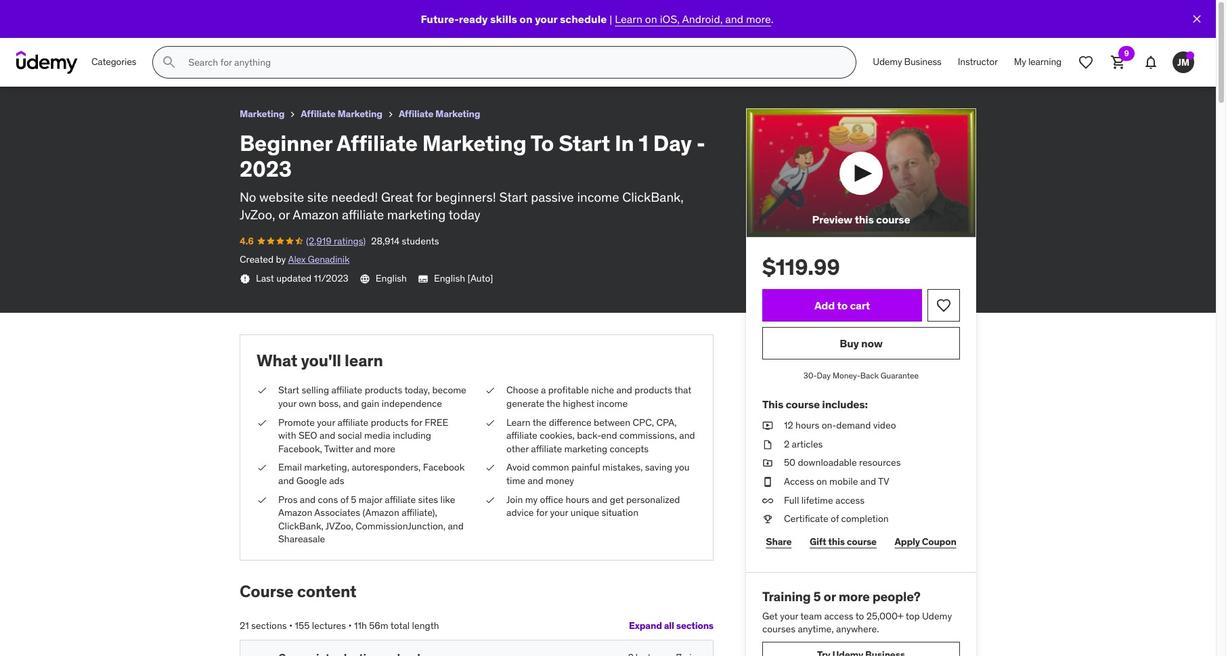 Task type: describe. For each thing, give the bounding box(es) containing it.
to
[[531, 129, 554, 157]]

and down google
[[300, 493, 316, 506]]

1 affiliate marketing link from the left
[[301, 106, 383, 122]]

today
[[449, 207, 481, 223]]

xsmall image for full lifetime access
[[763, 494, 773, 507]]

needed!
[[331, 189, 378, 205]]

alex genadinik link
[[288, 254, 350, 266]]

gift this course link
[[806, 529, 881, 556]]

all
[[664, 620, 674, 632]]

cpc,
[[633, 416, 654, 428]]

2 horizontal spatial start
[[559, 129, 610, 157]]

2 affiliate marketing link from the left
[[399, 106, 480, 122]]

beginner affiliate marketing to start in 1 day - 2023 no website site needed! great for beginners! start passive income clickbank, jvzoo, or amazon affiliate marketing today
[[240, 129, 706, 223]]

learn on ios, android, and more link
[[615, 12, 771, 26]]

anywhere.
[[836, 623, 879, 635]]

selling
[[302, 384, 329, 396]]

your left "schedule"
[[535, 12, 558, 26]]

categories button
[[83, 46, 144, 79]]

0 horizontal spatial sections
[[251, 620, 287, 632]]

learn the difference between cpc, cpa, affiliate cookies, back-end commissions, and other affiliate marketing concepts
[[507, 416, 695, 455]]

ads
[[329, 475, 344, 487]]

start inside start selling affiliate products today, become your own boss, and gain independence
[[278, 384, 299, 396]]

affiliate inside pros and cons of 5 major affiliate sites like amazon associates (amazon affiliate), clickbank, jvzoo, commissionjunction, and shareasale
[[385, 493, 416, 506]]

you'll
[[301, 350, 341, 371]]

you have alerts image
[[1187, 51, 1195, 60]]

or inside training 5 or more people? get your team access to 25,000+ top udemy courses anytime, anywhere.
[[824, 588, 836, 605]]

future-ready skills on your schedule | learn on ios, android, and more .
[[421, 12, 774, 26]]

commissions,
[[620, 429, 677, 442]]

affiliate inside beginner affiliate marketing to start in 1 day - 2023 no website site needed! great for beginners! start passive income clickbank, jvzoo, or amazon affiliate marketing today
[[342, 207, 384, 223]]

0 vertical spatial (2,919
[[41, 23, 66, 35]]

coupon
[[922, 536, 957, 548]]

alex
[[288, 254, 306, 266]]

marketing inside beginner affiliate marketing to start in 1 day - 2023 no website site needed! great for beginners! start passive income clickbank, jvzoo, or amazon affiliate marketing today
[[387, 207, 446, 223]]

and down social
[[356, 443, 371, 455]]

for inside join my office hours and get personalized advice for your unique situation
[[536, 507, 548, 519]]

what you'll learn
[[257, 350, 383, 371]]

udemy inside training 5 or more people? get your team access to 25,000+ top udemy courses anytime, anywhere.
[[922, 610, 952, 622]]

1
[[639, 129, 649, 157]]

0 vertical spatial learn
[[615, 12, 643, 26]]

udemy image
[[16, 51, 78, 74]]

join
[[507, 493, 523, 506]]

0 horizontal spatial 28,914
[[106, 23, 134, 35]]

5 inside training 5 or more people? get your team access to 25,000+ top udemy courses anytime, anywhere.
[[814, 588, 821, 605]]

and inside learn the difference between cpc, cpa, affiliate cookies, back-end commissions, and other affiliate marketing concepts
[[680, 429, 695, 442]]

expand
[[629, 620, 662, 632]]

beginner
[[240, 129, 332, 157]]

for inside promote your affiliate products for free with seo and social media including facebook, twitter and more
[[411, 416, 423, 428]]

schedule
[[560, 12, 607, 26]]

and inside email marketing, autoresponders, facebook and google ads
[[278, 475, 294, 487]]

common
[[532, 461, 569, 474]]

0 vertical spatial 28,914 students
[[106, 23, 174, 35]]

add to cart
[[815, 298, 870, 312]]

1 horizontal spatial more
[[746, 12, 771, 26]]

apply coupon
[[895, 536, 957, 548]]

udemy business
[[873, 56, 942, 68]]

this
[[763, 398, 784, 411]]

affiliate up other
[[507, 429, 538, 442]]

marketing inside learn the difference between cpc, cpa, affiliate cookies, back-end commissions, and other affiliate marketing concepts
[[565, 443, 608, 455]]

products for free
[[371, 416, 409, 428]]

30-day money-back guarantee
[[804, 371, 919, 381]]

certificate of completion
[[784, 513, 889, 525]]

and up "twitter"
[[320, 429, 336, 442]]

xsmall image for access on mobile and tv
[[763, 475, 773, 489]]

cpa,
[[657, 416, 677, 428]]

your inside start selling affiliate products today, become your own boss, and gain independence
[[278, 398, 297, 410]]

learn
[[345, 350, 383, 371]]

affiliate inside start selling affiliate products today, become your own boss, and gain independence
[[331, 384, 363, 396]]

xsmall image for cookies,
[[485, 416, 496, 429]]

today,
[[405, 384, 430, 396]]

affiliate down cookies,
[[531, 443, 562, 455]]

1 vertical spatial day
[[817, 371, 831, 381]]

team
[[801, 610, 822, 622]]

income inside beginner affiliate marketing to start in 1 day - 2023 no website site needed! great for beginners! start passive income clickbank, jvzoo, or amazon affiliate marketing today
[[577, 189, 619, 205]]

of inside pros and cons of 5 major affiliate sites like amazon associates (amazon affiliate), clickbank, jvzoo, commissionjunction, and shareasale
[[340, 493, 349, 506]]

guarantee
[[881, 371, 919, 381]]

1 affiliate marketing from the left
[[301, 108, 383, 120]]

anytime,
[[798, 623, 834, 635]]

android,
[[682, 12, 723, 26]]

difference
[[549, 416, 592, 428]]

content
[[297, 581, 357, 602]]

my
[[525, 493, 538, 506]]

painful
[[572, 461, 600, 474]]

products for become
[[365, 384, 403, 396]]

marketing inside beginner affiliate marketing to start in 1 day - 2023 no website site needed! great for beginners! start passive income clickbank, jvzoo, or amazon affiliate marketing today
[[422, 129, 527, 157]]

and right android,
[[726, 12, 744, 26]]

wishlist image
[[1078, 54, 1094, 70]]

top
[[906, 610, 920, 622]]

niche
[[591, 384, 614, 396]]

$119.99
[[763, 253, 840, 281]]

jvzoo,
[[240, 207, 275, 223]]

xsmall image for advice
[[485, 493, 496, 507]]

become
[[432, 384, 467, 396]]

completion
[[842, 513, 889, 525]]

apply
[[895, 536, 920, 548]]

12
[[784, 419, 794, 432]]

12 hours on-demand video
[[784, 419, 896, 432]]

cons
[[318, 493, 338, 506]]

you
[[675, 461, 690, 474]]

jm link
[[1168, 46, 1200, 79]]

jm
[[1178, 56, 1190, 68]]

buy
[[840, 336, 859, 350]]

shareasale
[[278, 533, 325, 545]]

wishlist image
[[936, 297, 952, 314]]

full lifetime access
[[784, 494, 865, 506]]

xsmall image for generate
[[485, 384, 496, 398]]

highest
[[563, 398, 595, 410]]

cart
[[850, 298, 870, 312]]

twitter
[[324, 443, 353, 455]]

this for gift
[[829, 536, 845, 548]]

xsmall image for start selling affiliate products today, become your own boss, and gain independence
[[257, 384, 268, 398]]

facebook
[[423, 461, 465, 474]]

amazon inside pros and cons of 5 major affiliate sites like amazon associates (amazon affiliate), clickbank, jvzoo, commissionjunction, and shareasale
[[278, 507, 312, 519]]

and inside join my office hours and get personalized advice for your unique situation
[[592, 493, 608, 506]]

2 horizontal spatial on
[[817, 475, 827, 488]]

1 horizontal spatial ratings)
[[334, 235, 366, 247]]

gain
[[361, 398, 379, 410]]

this for preview
[[855, 213, 874, 226]]

training 5 or more people? get your team access to 25,000+ top udemy courses anytime, anywhere.
[[763, 588, 952, 635]]

and down like
[[448, 520, 464, 532]]

unique
[[571, 507, 600, 519]]

independence
[[382, 398, 442, 410]]

udemy business link
[[865, 46, 950, 79]]

(amazon
[[363, 507, 399, 519]]

course for preview this course
[[876, 213, 911, 226]]

my
[[1014, 56, 1027, 68]]

site
[[307, 189, 328, 205]]

xsmall image for certificate of completion
[[763, 513, 773, 526]]

21
[[240, 620, 249, 632]]

1 vertical spatial 28,914
[[371, 235, 400, 247]]

1 horizontal spatial students
[[402, 235, 439, 247]]

close image
[[1191, 12, 1204, 26]]

google
[[296, 475, 327, 487]]

instructor link
[[950, 46, 1006, 79]]

0 vertical spatial hours
[[796, 419, 820, 432]]

1 vertical spatial start
[[499, 189, 528, 205]]

2 affiliate marketing from the left
[[399, 108, 480, 120]]

expand all sections
[[629, 620, 714, 632]]

to inside button
[[837, 298, 848, 312]]

choose
[[507, 384, 539, 396]]

1 vertical spatial (2,919 ratings)
[[306, 235, 366, 247]]

lifetime
[[802, 494, 834, 506]]

major
[[359, 493, 383, 506]]



Task type: locate. For each thing, give the bounding box(es) containing it.
instructor
[[958, 56, 998, 68]]

learn down generate
[[507, 416, 531, 428]]

amazon
[[293, 207, 339, 223], [278, 507, 312, 519]]

0 vertical spatial marketing
[[387, 207, 446, 223]]

0 horizontal spatial learn
[[507, 416, 531, 428]]

your inside training 5 or more people? get your team access to 25,000+ top udemy courses anytime, anywhere.
[[780, 610, 799, 622]]

0 vertical spatial 5
[[351, 493, 356, 506]]

5 inside pros and cons of 5 major affiliate sites like amazon associates (amazon affiliate), clickbank, jvzoo, commissionjunction, and shareasale
[[351, 493, 356, 506]]

1 horizontal spatial to
[[856, 610, 865, 622]]

udemy left 'business'
[[873, 56, 902, 68]]

xsmall image for 50 downloadable resources
[[763, 457, 773, 470]]

28,914 students up closed captions icon
[[371, 235, 439, 247]]

join my office hours and get personalized advice for your unique situation
[[507, 493, 680, 519]]

course up 12 on the bottom right of the page
[[786, 398, 820, 411]]

1 horizontal spatial (2,919 ratings)
[[306, 235, 366, 247]]

back
[[861, 371, 879, 381]]

english for english
[[376, 272, 407, 284]]

0 horizontal spatial •
[[289, 620, 293, 632]]

apply coupon button
[[891, 529, 960, 556]]

share button
[[763, 529, 796, 556]]

access up anywhere.
[[825, 610, 854, 622]]

course inside gift this course link
[[847, 536, 877, 548]]

promote
[[278, 416, 315, 428]]

add
[[815, 298, 835, 312]]

the inside learn the difference between cpc, cpa, affiliate cookies, back-end commissions, and other affiliate marketing concepts
[[533, 416, 547, 428]]

start left passive
[[499, 189, 528, 205]]

or up the anytime,
[[824, 588, 836, 605]]

1 vertical spatial course
[[786, 398, 820, 411]]

gift this course
[[810, 536, 877, 548]]

shopping cart with 9 items image
[[1111, 54, 1127, 70]]

created
[[240, 254, 274, 266]]

buy now
[[840, 336, 883, 350]]

get
[[763, 610, 778, 622]]

affiliate inside promote your affiliate products for free with seo and social media including facebook, twitter and more
[[338, 416, 369, 428]]

1 vertical spatial udemy
[[922, 610, 952, 622]]

future-
[[421, 12, 459, 26]]

start selling affiliate products today, become your own boss, and gain independence
[[278, 384, 467, 410]]

my learning
[[1014, 56, 1062, 68]]

access down mobile
[[836, 494, 865, 506]]

0 horizontal spatial this
[[829, 536, 845, 548]]

1 vertical spatial hours
[[566, 493, 590, 506]]

clickbank, inside beginner affiliate marketing to start in 1 day - 2023 no website site needed! great for beginners! start passive income clickbank, jvzoo, or amazon affiliate marketing today
[[623, 189, 684, 205]]

0 vertical spatial more
[[746, 12, 771, 26]]

my learning link
[[1006, 46, 1070, 79]]

9
[[1125, 48, 1129, 58]]

day inside beginner affiliate marketing to start in 1 day - 2023 no website site needed! great for beginners! start passive income clickbank, jvzoo, or amazon affiliate marketing today
[[653, 129, 692, 157]]

0 horizontal spatial of
[[340, 493, 349, 506]]

students up submit search icon
[[137, 23, 174, 35]]

learn right |
[[615, 12, 643, 26]]

0 horizontal spatial on
[[520, 12, 533, 26]]

your left own
[[278, 398, 297, 410]]

0 horizontal spatial affiliate marketing link
[[301, 106, 383, 122]]

or inside beginner affiliate marketing to start in 1 day - 2023 no website site needed! great for beginners! start passive income clickbank, jvzoo, or amazon affiliate marketing today
[[278, 207, 290, 223]]

1 vertical spatial of
[[831, 513, 839, 525]]

(2,919 ratings)
[[41, 23, 100, 35], [306, 235, 366, 247]]

updated
[[276, 272, 312, 284]]

closed captions image
[[418, 273, 429, 284]]

11/2023
[[314, 272, 349, 284]]

for up including
[[411, 416, 423, 428]]

this inside button
[[855, 213, 874, 226]]

to left cart
[[837, 298, 848, 312]]

28,914 up 'categories' on the top left
[[106, 23, 134, 35]]

products left that
[[635, 384, 673, 396]]

1 horizontal spatial •
[[348, 620, 352, 632]]

5 up team
[[814, 588, 821, 605]]

jvzoo,
[[326, 520, 353, 532]]

(2,919 up udemy image
[[41, 23, 66, 35]]

hours up articles
[[796, 419, 820, 432]]

products inside start selling affiliate products today, become your own boss, and gain independence
[[365, 384, 403, 396]]

1 vertical spatial income
[[597, 398, 628, 410]]

1 vertical spatial clickbank,
[[278, 520, 324, 532]]

5
[[351, 493, 356, 506], [814, 588, 821, 605]]

back-
[[577, 429, 601, 442]]

more inside training 5 or more people? get your team access to 25,000+ top udemy courses anytime, anywhere.
[[839, 588, 870, 605]]

in
[[615, 129, 634, 157]]

4.6
[[11, 23, 25, 35], [240, 235, 254, 247]]

1 horizontal spatial affiliate marketing
[[399, 108, 480, 120]]

0 horizontal spatial 4.6
[[11, 23, 25, 35]]

students
[[137, 23, 174, 35], [402, 235, 439, 247]]

or down the website
[[278, 207, 290, 223]]

and left the tv
[[861, 475, 876, 488]]

(2,919 up alex genadinik link
[[306, 235, 332, 247]]

of up associates
[[340, 493, 349, 506]]

0 vertical spatial the
[[547, 398, 561, 410]]

resources
[[860, 457, 901, 469]]

amazon inside beginner affiliate marketing to start in 1 day - 2023 no website site needed! great for beginners! start passive income clickbank, jvzoo, or amazon affiliate marketing today
[[293, 207, 339, 223]]

people?
[[873, 588, 921, 605]]

1 vertical spatial (2,919
[[306, 235, 332, 247]]

1 vertical spatial marketing
[[565, 443, 608, 455]]

course language image
[[359, 274, 370, 284]]

0 vertical spatial day
[[653, 129, 692, 157]]

genadinik
[[308, 254, 350, 266]]

social
[[338, 429, 362, 442]]

affiliate up boss, on the bottom left of page
[[331, 384, 363, 396]]

to inside training 5 or more people? get your team access to 25,000+ top udemy courses anytime, anywhere.
[[856, 610, 865, 622]]

english for english [auto]
[[434, 272, 465, 284]]

• left 155
[[289, 620, 293, 632]]

xsmall image for avoid common painful mistakes, saving you time and money
[[485, 461, 496, 475]]

1 horizontal spatial (2,919
[[306, 235, 332, 247]]

personalized
[[626, 493, 680, 506]]

english right course language image
[[376, 272, 407, 284]]

clickbank, up shareasale
[[278, 520, 324, 532]]

.
[[771, 12, 774, 26]]

1 english from the left
[[376, 272, 407, 284]]

courses
[[763, 623, 796, 635]]

saving
[[645, 461, 673, 474]]

pros and cons of 5 major affiliate sites like amazon associates (amazon affiliate), clickbank, jvzoo, commissionjunction, and shareasale
[[278, 493, 464, 545]]

0 horizontal spatial day
[[653, 129, 692, 157]]

0 horizontal spatial more
[[374, 443, 395, 455]]

income inside "choose a profitable niche and products that generate the highest income"
[[597, 398, 628, 410]]

1 vertical spatial 4.6
[[240, 235, 254, 247]]

• right lectures
[[348, 620, 352, 632]]

get
[[610, 493, 624, 506]]

and right the niche
[[617, 384, 633, 396]]

hours inside join my office hours and get personalized advice for your unique situation
[[566, 493, 590, 506]]

xsmall image
[[287, 109, 298, 120], [240, 274, 251, 284], [485, 384, 496, 398], [257, 416, 268, 429], [485, 416, 496, 429], [257, 493, 268, 507], [485, 493, 496, 507]]

0 vertical spatial start
[[559, 129, 610, 157]]

and inside start selling affiliate products today, become your own boss, and gain independence
[[343, 398, 359, 410]]

0 vertical spatial for
[[417, 189, 432, 205]]

1 vertical spatial access
[[825, 610, 854, 622]]

on
[[520, 12, 533, 26], [645, 12, 658, 26], [817, 475, 827, 488]]

english right closed captions icon
[[434, 272, 465, 284]]

to up anywhere.
[[856, 610, 865, 622]]

more up anywhere.
[[839, 588, 870, 605]]

income right passive
[[577, 189, 619, 205]]

what
[[257, 350, 298, 371]]

includes:
[[822, 398, 868, 411]]

0 vertical spatial udemy
[[873, 56, 902, 68]]

(2,919 ratings) up udemy image
[[41, 23, 100, 35]]

0 horizontal spatial ratings)
[[68, 23, 100, 35]]

1 horizontal spatial or
[[824, 588, 836, 605]]

1 horizontal spatial 5
[[814, 588, 821, 605]]

other
[[507, 443, 529, 455]]

0 vertical spatial ratings)
[[68, 23, 100, 35]]

of down full lifetime access
[[831, 513, 839, 525]]

start up own
[[278, 384, 299, 396]]

0 vertical spatial amazon
[[293, 207, 339, 223]]

length
[[412, 620, 439, 632]]

including
[[393, 429, 431, 442]]

xsmall image
[[385, 109, 396, 120], [257, 384, 268, 398], [763, 419, 773, 433], [763, 438, 773, 451], [763, 457, 773, 470], [257, 461, 268, 475], [485, 461, 496, 475], [763, 475, 773, 489], [763, 494, 773, 507], [763, 513, 773, 526]]

sections right the 21
[[251, 620, 287, 632]]

xsmall image for 2 articles
[[763, 438, 773, 451]]

1 horizontal spatial 28,914
[[371, 235, 400, 247]]

marketing down back-
[[565, 443, 608, 455]]

xsmall image for sites
[[257, 493, 268, 507]]

1 • from the left
[[289, 620, 293, 632]]

0 vertical spatial income
[[577, 189, 619, 205]]

office
[[540, 493, 564, 506]]

this right gift
[[829, 536, 845, 548]]

1 vertical spatial 5
[[814, 588, 821, 605]]

28,914 down great
[[371, 235, 400, 247]]

0 vertical spatial access
[[836, 494, 865, 506]]

1 vertical spatial this
[[829, 536, 845, 548]]

28,914 students up 'categories' on the top left
[[106, 23, 174, 35]]

the down profitable
[[547, 398, 561, 410]]

products inside "choose a profitable niche and products that generate the highest income"
[[635, 384, 673, 396]]

your up courses
[[780, 610, 799, 622]]

2 vertical spatial course
[[847, 536, 877, 548]]

2 horizontal spatial more
[[839, 588, 870, 605]]

1 horizontal spatial affiliate marketing link
[[399, 106, 480, 122]]

your inside promote your affiliate products for free with seo and social media including facebook, twitter and more
[[317, 416, 335, 428]]

course inside preview this course button
[[876, 213, 911, 226]]

0 vertical spatial course
[[876, 213, 911, 226]]

50
[[784, 457, 796, 469]]

1 vertical spatial the
[[533, 416, 547, 428]]

and inside "choose a profitable niche and products that generate the highest income"
[[617, 384, 633, 396]]

xsmall image for 12 hours on-demand video
[[763, 419, 773, 433]]

products up gain
[[365, 384, 403, 396]]

affiliate up affiliate),
[[385, 493, 416, 506]]

your inside join my office hours and get personalized advice for your unique situation
[[550, 507, 568, 519]]

and left gain
[[343, 398, 359, 410]]

tv
[[878, 475, 890, 488]]

affiliate inside beginner affiliate marketing to start in 1 day - 2023 no website site needed! great for beginners! start passive income clickbank, jvzoo, or amazon affiliate marketing today
[[337, 129, 418, 157]]

0 horizontal spatial 28,914 students
[[106, 23, 174, 35]]

more inside promote your affiliate products for free with seo and social media including facebook, twitter and more
[[374, 443, 395, 455]]

0 horizontal spatial start
[[278, 384, 299, 396]]

1 horizontal spatial day
[[817, 371, 831, 381]]

4.6 up udemy image
[[11, 23, 25, 35]]

sections inside the expand all sections dropdown button
[[676, 620, 714, 632]]

of
[[340, 493, 349, 506], [831, 513, 839, 525]]

the up cookies,
[[533, 416, 547, 428]]

sections right the all
[[676, 620, 714, 632]]

1 horizontal spatial hours
[[796, 419, 820, 432]]

course right preview
[[876, 213, 911, 226]]

2 • from the left
[[348, 620, 352, 632]]

on up full lifetime access
[[817, 475, 827, 488]]

start left in
[[559, 129, 610, 157]]

0 horizontal spatial (2,919 ratings)
[[41, 23, 100, 35]]

access on mobile and tv
[[784, 475, 890, 488]]

for inside beginner affiliate marketing to start in 1 day - 2023 no website site needed! great for beginners! start passive income clickbank, jvzoo, or amazon affiliate marketing today
[[417, 189, 432, 205]]

1 vertical spatial ratings)
[[334, 235, 366, 247]]

ios,
[[660, 12, 680, 26]]

0 vertical spatial 28,914
[[106, 23, 134, 35]]

more right android,
[[746, 12, 771, 26]]

affiliate down needed!
[[342, 207, 384, 223]]

0 vertical spatial or
[[278, 207, 290, 223]]

the
[[547, 398, 561, 410], [533, 416, 547, 428]]

buy now button
[[763, 327, 960, 360]]

by
[[276, 254, 286, 266]]

•
[[289, 620, 293, 632], [348, 620, 352, 632]]

1 horizontal spatial this
[[855, 213, 874, 226]]

1 horizontal spatial marketing
[[565, 443, 608, 455]]

ratings) up genadinik
[[334, 235, 366, 247]]

products up media
[[371, 416, 409, 428]]

0 vertical spatial clickbank,
[[623, 189, 684, 205]]

(2,919 ratings) up genadinik
[[306, 235, 366, 247]]

on left ios,
[[645, 12, 658, 26]]

beginners!
[[436, 189, 496, 205]]

amazon down site
[[293, 207, 339, 223]]

1 vertical spatial learn
[[507, 416, 531, 428]]

certificate
[[784, 513, 829, 525]]

this right preview
[[855, 213, 874, 226]]

on-
[[822, 419, 837, 432]]

products inside promote your affiliate products for free with seo and social media including facebook, twitter and more
[[371, 416, 409, 428]]

5 left major
[[351, 493, 356, 506]]

9 link
[[1103, 46, 1135, 79]]

learn inside learn the difference between cpc, cpa, affiliate cookies, back-end commissions, and other affiliate marketing concepts
[[507, 416, 531, 428]]

preview
[[812, 213, 853, 226]]

avoid common painful mistakes, saving you time and money
[[507, 461, 690, 487]]

0 vertical spatial (2,919 ratings)
[[41, 23, 100, 35]]

for
[[417, 189, 432, 205], [411, 416, 423, 428], [536, 507, 548, 519]]

course
[[240, 581, 294, 602]]

your down boss, on the bottom left of page
[[317, 416, 335, 428]]

affiliate up social
[[338, 416, 369, 428]]

2 vertical spatial start
[[278, 384, 299, 396]]

0 horizontal spatial hours
[[566, 493, 590, 506]]

course
[[876, 213, 911, 226], [786, 398, 820, 411], [847, 536, 877, 548]]

avoid
[[507, 461, 530, 474]]

situation
[[602, 507, 639, 519]]

0 horizontal spatial students
[[137, 23, 174, 35]]

sites
[[418, 493, 438, 506]]

on right skills
[[520, 12, 533, 26]]

2 vertical spatial more
[[839, 588, 870, 605]]

articles
[[792, 438, 823, 450]]

0 vertical spatial this
[[855, 213, 874, 226]]

0 vertical spatial to
[[837, 298, 848, 312]]

1 horizontal spatial english
[[434, 272, 465, 284]]

submit search image
[[161, 54, 178, 70]]

1 vertical spatial for
[[411, 416, 423, 428]]

your down office
[[550, 507, 568, 519]]

day left -
[[653, 129, 692, 157]]

hours
[[796, 419, 820, 432], [566, 493, 590, 506]]

clickbank, down 1
[[623, 189, 684, 205]]

1 horizontal spatial clickbank,
[[623, 189, 684, 205]]

english [auto]
[[434, 272, 493, 284]]

students up closed captions icon
[[402, 235, 439, 247]]

0 horizontal spatial udemy
[[873, 56, 902, 68]]

2 english from the left
[[434, 272, 465, 284]]

xsmall image for seo
[[257, 416, 268, 429]]

marketing down great
[[387, 207, 446, 223]]

no
[[240, 189, 256, 205]]

xsmall image for email marketing, autoresponders, facebook and google ads
[[257, 461, 268, 475]]

and up my
[[528, 475, 544, 487]]

autoresponders,
[[352, 461, 421, 474]]

more down media
[[374, 443, 395, 455]]

1 horizontal spatial 4.6
[[240, 235, 254, 247]]

notifications image
[[1143, 54, 1160, 70]]

the inside "choose a profitable niche and products that generate the highest income"
[[547, 398, 561, 410]]

like
[[441, 493, 455, 506]]

a
[[541, 384, 546, 396]]

4.6 up created
[[240, 235, 254, 247]]

and left get
[[592, 493, 608, 506]]

day
[[653, 129, 692, 157], [817, 371, 831, 381]]

income down the niche
[[597, 398, 628, 410]]

and down email
[[278, 475, 294, 487]]

marketing,
[[304, 461, 350, 474]]

1 horizontal spatial start
[[499, 189, 528, 205]]

course for gift this course
[[847, 536, 877, 548]]

access
[[836, 494, 865, 506], [825, 610, 854, 622]]

for down office
[[536, 507, 548, 519]]

1 horizontal spatial 28,914 students
[[371, 235, 439, 247]]

2023
[[240, 155, 292, 183]]

clickbank, inside pros and cons of 5 major affiliate sites like amazon associates (amazon affiliate), clickbank, jvzoo, commissionjunction, and shareasale
[[278, 520, 324, 532]]

and inside the avoid common painful mistakes, saving you time and money
[[528, 475, 544, 487]]

1 horizontal spatial sections
[[676, 620, 714, 632]]

udemy right top
[[922, 610, 952, 622]]

2 vertical spatial for
[[536, 507, 548, 519]]

1 vertical spatial to
[[856, 610, 865, 622]]

1 vertical spatial 28,914 students
[[371, 235, 439, 247]]

and up you
[[680, 429, 695, 442]]

1 vertical spatial or
[[824, 588, 836, 605]]

for right great
[[417, 189, 432, 205]]

skills
[[490, 12, 517, 26]]

day left money-
[[817, 371, 831, 381]]

Search for anything text field
[[186, 51, 840, 74]]

amazon down pros
[[278, 507, 312, 519]]

1 vertical spatial amazon
[[278, 507, 312, 519]]

0 vertical spatial students
[[137, 23, 174, 35]]

udemy
[[873, 56, 902, 68], [922, 610, 952, 622]]

learn
[[615, 12, 643, 26], [507, 416, 531, 428]]

0 horizontal spatial or
[[278, 207, 290, 223]]

profitable
[[548, 384, 589, 396]]

0 horizontal spatial affiliate marketing
[[301, 108, 383, 120]]

1 horizontal spatial on
[[645, 12, 658, 26]]

0 horizontal spatial marketing
[[387, 207, 446, 223]]

1 horizontal spatial udemy
[[922, 610, 952, 622]]

course down completion
[[847, 536, 877, 548]]

small image
[[257, 651, 270, 656]]

hours up unique
[[566, 493, 590, 506]]

1 vertical spatial students
[[402, 235, 439, 247]]

that
[[675, 384, 692, 396]]

mobile
[[830, 475, 858, 488]]

access inside training 5 or more people? get your team access to 25,000+ top udemy courses anytime, anywhere.
[[825, 610, 854, 622]]

0 vertical spatial 4.6
[[11, 23, 25, 35]]

cookies,
[[540, 429, 575, 442]]

1 vertical spatial more
[[374, 443, 395, 455]]

0 horizontal spatial clickbank,
[[278, 520, 324, 532]]

ratings) up 'categories' on the top left
[[68, 23, 100, 35]]



Task type: vqa. For each thing, say whether or not it's contained in the screenshot.
marketing inside the Beginner Affiliate Marketing To Start In 1 Day - 2023 No website site needed! Great for beginners! Start passive income ClickBank, JvZoo, or Amazon affiliate marketing today
yes



